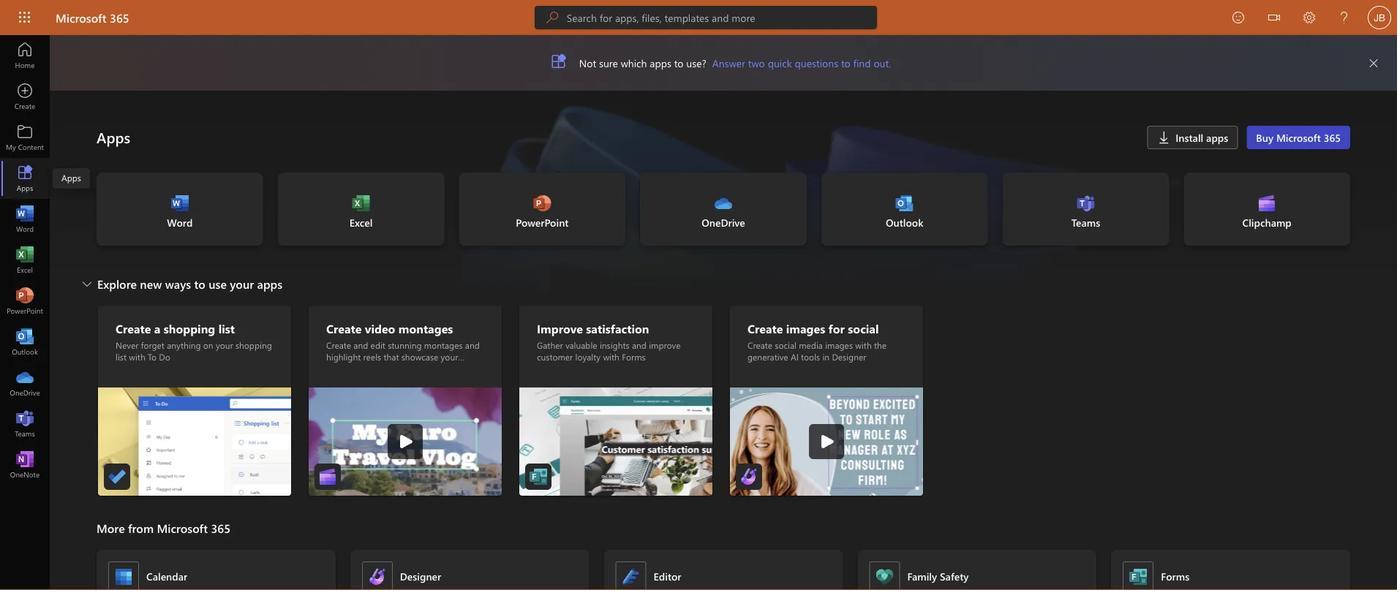 Task type: describe. For each thing, give the bounding box(es) containing it.
satisfaction
[[586, 321, 649, 336]]

install
[[1176, 131, 1204, 144]]

none search field inside microsoft 365 banner
[[535, 6, 877, 29]]

onenote image
[[18, 458, 32, 473]]

loyalty
[[576, 351, 601, 363]]

improve satisfaction gather valuable insights and improve customer loyalty with forms
[[537, 321, 681, 363]]

interests
[[326, 363, 359, 375]]

word
[[167, 216, 193, 229]]

media
[[799, 340, 823, 351]]

navigation inside apps application
[[0, 35, 50, 486]]

to inside 'dropdown button'
[[194, 276, 206, 292]]

create image
[[18, 89, 32, 104]]

microsoft inside microsoft 365 banner
[[56, 10, 107, 25]]

reels
[[363, 351, 381, 363]]

on
[[203, 340, 213, 351]]


[[1269, 12, 1281, 23]]

 button
[[1257, 0, 1292, 38]]

buy microsoft 365
[[1257, 131, 1342, 144]]

clipchamp link
[[1184, 173, 1351, 246]]

explore new ways to use your apps button
[[77, 272, 285, 296]]

excel link
[[278, 173, 445, 246]]

open clipchamp image
[[319, 468, 337, 486]]

designer inside create images for social create social media images with the generative ai tools in designer
[[832, 351, 867, 363]]

sure
[[599, 56, 618, 70]]

generative
[[748, 351, 789, 363]]

powerpoint
[[516, 216, 569, 229]]

Search box. Suggestions appear as you type. search field
[[567, 6, 877, 29]]

2 vertical spatial 365
[[211, 520, 231, 536]]

highlight
[[326, 351, 361, 363]]

teams link
[[1003, 173, 1170, 246]]

forms inside improve satisfaction gather valuable insights and improve customer loyalty with forms
[[622, 351, 646, 363]]

do
[[159, 351, 170, 363]]

outlook
[[886, 216, 924, 229]]

create for create video montages
[[326, 321, 362, 336]]

out.
[[874, 56, 892, 70]]

your inside create a shopping list never forget anything on your shopping list with to do
[[216, 340, 233, 351]]

answer two quick questions to find out. button
[[713, 56, 892, 70]]

edit
[[371, 340, 386, 351]]

for
[[829, 321, 845, 336]]

teams
[[1072, 216, 1101, 229]]

apps image
[[18, 171, 32, 186]]

editor
[[654, 570, 682, 583]]

1 vertical spatial list
[[116, 351, 127, 363]]

microsoft 365
[[56, 10, 129, 25]]

teams. meet, share, and chat.. element
[[1003, 173, 1170, 246]]

calendar
[[146, 570, 187, 583]]

outlook link
[[822, 173, 988, 246]]

apps inside 'explore new ways to use your apps' 'dropdown button'
[[257, 276, 283, 292]]

experiences.
[[378, 363, 426, 375]]

not
[[579, 56, 597, 70]]

buy microsoft 365 button
[[1247, 126, 1351, 149]]

and inside improve satisfaction gather valuable insights and improve customer loyalty with forms
[[632, 340, 647, 351]]

outlook. email, schedule, and set tasks.. element
[[822, 173, 988, 246]]

create video montages create and edit stunning montages and highlight reels that showcase your interests and experiences.
[[326, 321, 480, 375]]

ai
[[791, 351, 799, 363]]

install apps button
[[1148, 126, 1239, 149]]

new
[[140, 276, 162, 292]]

family safety link
[[858, 550, 1097, 591]]

quick
[[768, 56, 792, 70]]


[[1370, 59, 1378, 67]]

0 vertical spatial montages
[[399, 321, 453, 336]]

2 horizontal spatial to
[[842, 56, 851, 70]]

and down edit
[[361, 363, 376, 375]]

apps inside "install apps" button
[[1207, 131, 1229, 144]]

forget
[[141, 340, 165, 351]]

excel. budget, plan, and calculate.. element
[[278, 173, 445, 246]]

apps application
[[0, 35, 1398, 591]]

365 inside 'button'
[[1324, 131, 1342, 144]]

safety
[[940, 570, 969, 583]]

powerpoint image
[[18, 294, 32, 309]]

word. write, share, and make real time edits.. element
[[97, 173, 263, 246]]

open designer image
[[741, 468, 758, 486]]

valuable
[[566, 340, 598, 351]]

create up interests
[[326, 340, 351, 351]]

ways
[[165, 276, 191, 292]]

excel
[[350, 216, 373, 229]]

two
[[749, 56, 765, 70]]

apps inside apps application
[[97, 128, 130, 147]]

1 horizontal spatial to
[[675, 56, 684, 70]]

1 vertical spatial images
[[826, 340, 853, 351]]

outlook image
[[18, 335, 32, 350]]

the
[[875, 340, 887, 351]]

word image
[[18, 212, 32, 227]]

onedrive
[[702, 216, 746, 229]]

jb button
[[1363, 0, 1398, 35]]

forms link
[[1112, 550, 1351, 591]]

buy
[[1257, 131, 1274, 144]]

your inside 'dropdown button'
[[230, 276, 254, 292]]

 button
[[1370, 55, 1378, 71]]

microsoft inside 'buy microsoft 365' 'button'
[[1277, 131, 1322, 144]]

explore new ways to use your apps
[[97, 276, 283, 292]]

with inside create images for social create social media images with the generative ai tools in designer
[[856, 340, 872, 351]]

create for create a shopping list
[[116, 321, 151, 336]]

2 vertical spatial microsoft
[[157, 520, 208, 536]]

improve
[[537, 321, 583, 336]]

insights
[[600, 340, 630, 351]]

from
[[128, 520, 154, 536]]

0 horizontal spatial social
[[775, 340, 797, 351]]

onedrive image
[[18, 376, 32, 391]]



Task type: vqa. For each thing, say whether or not it's contained in the screenshot.
the Open Clipchamp image
yes



Task type: locate. For each thing, give the bounding box(es) containing it.
with right the loyalty
[[603, 351, 620, 363]]

0 horizontal spatial apps
[[61, 172, 81, 184]]

family safety
[[908, 570, 969, 583]]

2 vertical spatial apps
[[257, 276, 283, 292]]

stunning
[[388, 340, 422, 351]]

2 horizontal spatial 365
[[1324, 131, 1342, 144]]

list
[[219, 321, 235, 336], [116, 351, 127, 363]]

powerpoint link
[[459, 173, 626, 246]]

with left to
[[129, 351, 145, 363]]

your right on
[[216, 340, 233, 351]]

excel image
[[18, 253, 32, 268]]

onedrive link
[[640, 173, 807, 246]]

1 vertical spatial 365
[[1324, 131, 1342, 144]]

create left ai
[[748, 340, 773, 351]]

1 vertical spatial apps
[[61, 172, 81, 184]]

microsoft
[[56, 10, 107, 25], [1277, 131, 1322, 144], [157, 520, 208, 536]]

more from microsoft 365
[[97, 520, 231, 536]]

to left find
[[842, 56, 851, 70]]

montages right stunning
[[424, 340, 463, 351]]

apps
[[97, 128, 130, 147], [61, 172, 81, 184]]

with inside improve satisfaction gather valuable insights and improve customer loyalty with forms
[[603, 351, 620, 363]]

1 horizontal spatial apps
[[650, 56, 672, 70]]

never
[[116, 340, 139, 351]]

shopping
[[164, 321, 215, 336], [236, 340, 272, 351]]

which
[[621, 56, 647, 70]]

your right use
[[230, 276, 254, 292]]

create up never
[[116, 321, 151, 336]]

1 vertical spatial social
[[775, 340, 797, 351]]

use
[[209, 276, 227, 292]]

0 horizontal spatial designer
[[400, 570, 441, 583]]

clipchamp. make and edit videos.. element
[[1184, 173, 1351, 246]]

a
[[154, 321, 161, 336]]

1 horizontal spatial with
[[603, 351, 620, 363]]

install apps
[[1176, 131, 1229, 144]]

onedrive. safely store files, photos, and more.. element
[[640, 173, 807, 246]]

powerpoint. easily make presentations.. element
[[459, 173, 626, 246]]

that
[[384, 351, 399, 363]]

create inside create a shopping list never forget anything on your shopping list with to do
[[116, 321, 151, 336]]

create for create images for social
[[748, 321, 783, 336]]

1 vertical spatial montages
[[424, 340, 463, 351]]

microsoft 365 banner
[[0, 0, 1398, 38]]

1 horizontal spatial apps
[[97, 128, 130, 147]]

create images for social create social media images with the generative ai tools in designer
[[748, 321, 887, 363]]

1 vertical spatial designer
[[400, 570, 441, 583]]

clipchamp
[[1243, 216, 1292, 229]]

0 horizontal spatial shopping
[[164, 321, 215, 336]]

apps right install
[[1207, 131, 1229, 144]]

1 horizontal spatial shopping
[[236, 340, 272, 351]]

0 horizontal spatial list
[[116, 351, 127, 363]]

my content image
[[18, 130, 32, 145]]

to
[[675, 56, 684, 70], [842, 56, 851, 70], [194, 276, 206, 292]]

and right showcase
[[465, 340, 480, 351]]

create up generative
[[748, 321, 783, 336]]

social left media
[[775, 340, 797, 351]]

create
[[116, 321, 151, 336], [326, 321, 362, 336], [748, 321, 783, 336], [326, 340, 351, 351], [748, 340, 773, 351]]

open forms image
[[530, 468, 547, 486]]

1 horizontal spatial microsoft
[[157, 520, 208, 536]]

and
[[354, 340, 368, 351], [465, 340, 480, 351], [632, 340, 647, 351], [361, 363, 376, 375]]

use?
[[687, 56, 707, 70]]

0 vertical spatial apps
[[650, 56, 672, 70]]

0 vertical spatial images
[[787, 321, 826, 336]]

0 vertical spatial forms
[[622, 351, 646, 363]]

0 vertical spatial microsoft
[[56, 10, 107, 25]]

images down for
[[826, 340, 853, 351]]

answer
[[713, 56, 746, 70]]

tools
[[801, 351, 821, 363]]

1 horizontal spatial designer
[[832, 351, 867, 363]]

your
[[230, 276, 254, 292], [216, 340, 233, 351], [441, 351, 458, 363]]

shopping up anything
[[164, 321, 215, 336]]

1 vertical spatial apps
[[1207, 131, 1229, 144]]

list left to
[[116, 351, 127, 363]]

images up media
[[787, 321, 826, 336]]

0 vertical spatial list
[[219, 321, 235, 336]]

montages up stunning
[[399, 321, 453, 336]]

find
[[854, 56, 871, 70]]

forms
[[622, 351, 646, 363], [1162, 570, 1190, 583]]

1 vertical spatial microsoft
[[1277, 131, 1322, 144]]

apps right use
[[257, 276, 283, 292]]

jb
[[1375, 12, 1386, 23]]

apps right which
[[650, 56, 672, 70]]

1 vertical spatial shopping
[[236, 340, 272, 351]]

apps
[[650, 56, 672, 70], [1207, 131, 1229, 144], [257, 276, 283, 292]]

in
[[823, 351, 830, 363]]

0 horizontal spatial 365
[[110, 10, 129, 25]]

apps inside not sure which apps to use? answer two quick questions to find out.
[[650, 56, 672, 70]]

social up the
[[848, 321, 879, 336]]

open to do image
[[108, 468, 126, 486]]

0 horizontal spatial microsoft
[[56, 10, 107, 25]]

0 vertical spatial social
[[848, 321, 879, 336]]

0 horizontal spatial to
[[194, 276, 206, 292]]

1 horizontal spatial list
[[219, 321, 235, 336]]

0 vertical spatial designer
[[832, 351, 867, 363]]

list down use
[[219, 321, 235, 336]]

0 horizontal spatial forms
[[622, 351, 646, 363]]

apps tooltip
[[53, 168, 90, 189]]

questions
[[795, 56, 839, 70]]

calendar link
[[97, 550, 336, 591]]

not sure which apps to use? answer two quick questions to find out.
[[579, 56, 892, 70]]

to
[[148, 351, 157, 363]]

create up "highlight"
[[326, 321, 362, 336]]

1 horizontal spatial social
[[848, 321, 879, 336]]

showcase
[[402, 351, 439, 363]]

your inside create video montages create and edit stunning montages and highlight reels that showcase your interests and experiences.
[[441, 351, 458, 363]]

None search field
[[535, 6, 877, 29]]

social
[[848, 321, 879, 336], [775, 340, 797, 351]]

with left the
[[856, 340, 872, 351]]

with inside create a shopping list never forget anything on your shopping list with to do
[[129, 351, 145, 363]]

family
[[908, 570, 938, 583]]

images
[[787, 321, 826, 336], [826, 340, 853, 351]]

to left use
[[194, 276, 206, 292]]

1 horizontal spatial 365
[[211, 520, 231, 536]]

editor link
[[604, 550, 843, 591]]

your right showcase
[[441, 351, 458, 363]]

0 vertical spatial apps
[[97, 128, 130, 147]]

0 horizontal spatial with
[[129, 351, 145, 363]]

designer link
[[350, 550, 590, 591]]

to left use? in the top of the page
[[675, 56, 684, 70]]

navigation
[[0, 35, 50, 486]]

and right insights
[[632, 340, 647, 351]]

with
[[856, 340, 872, 351], [129, 351, 145, 363], [603, 351, 620, 363]]

1 horizontal spatial forms
[[1162, 570, 1190, 583]]

customer
[[537, 351, 573, 363]]

more
[[97, 520, 125, 536]]

0 horizontal spatial apps
[[257, 276, 283, 292]]

2 horizontal spatial microsoft
[[1277, 131, 1322, 144]]

and left edit
[[354, 340, 368, 351]]

0 vertical spatial 365
[[110, 10, 129, 25]]

365
[[110, 10, 129, 25], [1324, 131, 1342, 144], [211, 520, 231, 536]]

365 inside banner
[[110, 10, 129, 25]]

video
[[365, 321, 395, 336]]

anything
[[167, 340, 201, 351]]

0 vertical spatial shopping
[[164, 321, 215, 336]]

1 vertical spatial forms
[[1162, 570, 1190, 583]]

apps element
[[0, 158, 50, 199]]

2 horizontal spatial apps
[[1207, 131, 1229, 144]]

shopping right on
[[236, 340, 272, 351]]

explore
[[97, 276, 137, 292]]

home image
[[18, 48, 32, 63]]

improve
[[649, 340, 681, 351]]

word link
[[97, 173, 263, 246]]

2 horizontal spatial with
[[856, 340, 872, 351]]

apps inside apps tooltip
[[61, 172, 81, 184]]

gather
[[537, 340, 563, 351]]

teams image
[[18, 417, 32, 432]]

create a shopping list never forget anything on your shopping list with to do
[[116, 321, 272, 363]]



